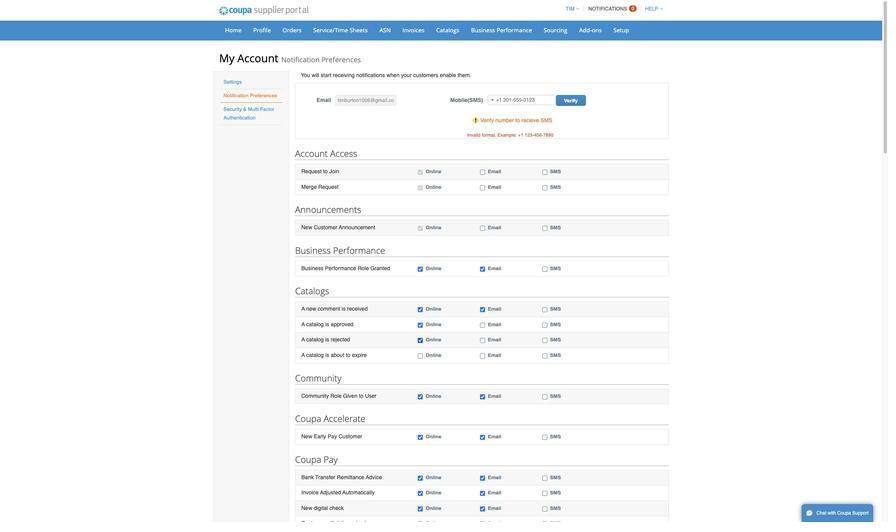 Task type: vqa. For each thing, say whether or not it's contained in the screenshot.
Representatives
no



Task type: describe. For each thing, give the bounding box(es) containing it.
0 horizontal spatial preferences
[[250, 93, 277, 99]]

0 vertical spatial pay
[[328, 434, 337, 440]]

0 vertical spatial customer
[[314, 224, 338, 231]]

1 vertical spatial customer
[[339, 434, 362, 440]]

support
[[853, 511, 869, 516]]

sms for new customer announcement
[[550, 225, 561, 231]]

a for a new comment is received
[[301, 306, 305, 312]]

tim
[[566, 6, 575, 12]]

new customer announcement
[[301, 224, 375, 231]]

0
[[632, 5, 635, 11]]

0 horizontal spatial account
[[237, 51, 279, 65]]

given
[[343, 393, 358, 399]]

sms for invoice adjusted automatically
[[550, 490, 561, 496]]

asn link
[[375, 24, 396, 36]]

setup link
[[609, 24, 635, 36]]

receiving
[[333, 72, 355, 78]]

authentication
[[224, 115, 256, 121]]

a new comment is received
[[301, 306, 368, 312]]

asn
[[380, 26, 391, 34]]

add-ons
[[579, 26, 602, 34]]

merge
[[301, 184, 317, 190]]

sourcing
[[544, 26, 568, 34]]

early
[[314, 434, 326, 440]]

orders link
[[278, 24, 307, 36]]

request to join
[[301, 168, 339, 175]]

7890
[[543, 132, 554, 138]]

to right about
[[346, 352, 351, 358]]

1 horizontal spatial catalogs
[[436, 26, 460, 34]]

received
[[347, 306, 368, 312]]

Telephone country code field
[[488, 95, 496, 105]]

is for approved
[[325, 321, 329, 328]]

catalog for a catalog is about to expire
[[306, 352, 324, 358]]

invalid
[[467, 132, 481, 138]]

email for new early pay customer
[[488, 434, 502, 440]]

to left join
[[323, 168, 328, 175]]

123-
[[525, 132, 534, 138]]

notification preferences
[[224, 93, 277, 99]]

sms for a catalog is approved
[[550, 322, 561, 328]]

service/time sheets
[[313, 26, 368, 34]]

my
[[219, 51, 235, 65]]

catalogs link
[[431, 24, 465, 36]]

a for a catalog is about to expire
[[301, 352, 305, 358]]

sms for new early pay customer
[[550, 434, 561, 440]]

verify button
[[556, 95, 586, 106]]

rejected
[[331, 337, 350, 343]]

online for bank transfer remittance advice
[[426, 475, 442, 481]]

sms for a new comment is received
[[550, 306, 561, 312]]

new early pay customer
[[301, 434, 362, 440]]

invoice
[[301, 490, 319, 496]]

notification preferences link
[[224, 93, 277, 99]]

email for community role given to user
[[488, 393, 502, 399]]

0 horizontal spatial notification
[[224, 93, 249, 99]]

community for community
[[295, 372, 342, 384]]

expire
[[352, 352, 367, 358]]

to left user
[[359, 393, 364, 399]]

&
[[243, 106, 247, 112]]

1 vertical spatial request
[[318, 184, 339, 190]]

profile
[[253, 26, 271, 34]]

granted
[[371, 265, 390, 271]]

online for invoice adjusted automatically
[[426, 490, 442, 496]]

notifications
[[356, 72, 385, 78]]

chat with coupa support button
[[802, 504, 874, 522]]

1 vertical spatial performance
[[333, 244, 385, 257]]

email for a new comment is received
[[488, 306, 502, 312]]

2 vertical spatial performance
[[325, 265, 356, 271]]

multi
[[248, 106, 259, 112]]

when
[[387, 72, 400, 78]]

digital
[[314, 505, 328, 511]]

announcement
[[339, 224, 375, 231]]

coupa pay
[[295, 453, 338, 466]]

chat
[[817, 511, 827, 516]]

security & multi factor authentication link
[[224, 106, 275, 121]]

bank transfer remittance advice
[[301, 474, 382, 481]]

a for a catalog is approved
[[301, 321, 305, 328]]

sheets
[[350, 26, 368, 34]]

sms for new digital check
[[550, 505, 561, 511]]

0 vertical spatial request
[[301, 168, 322, 175]]

a catalog is approved
[[301, 321, 354, 328]]

check
[[330, 505, 344, 511]]

sms for a catalog is rejected
[[550, 337, 561, 343]]

settings link
[[224, 79, 242, 85]]

sms for business performance role granted
[[550, 266, 561, 271]]

sms for a catalog is about to expire
[[550, 352, 561, 358]]

sms for merge request
[[550, 184, 561, 190]]

coupa accelerate
[[295, 413, 366, 425]]

coupa for coupa accelerate
[[295, 413, 321, 425]]

invoices
[[403, 26, 425, 34]]

join
[[329, 168, 339, 175]]

with
[[828, 511, 836, 516]]

new for new digital check
[[301, 505, 312, 511]]

my account notification preferences
[[219, 51, 361, 65]]

verify for verify
[[564, 98, 578, 104]]

security
[[224, 106, 242, 112]]

business performance role granted
[[301, 265, 390, 271]]

your
[[401, 72, 412, 78]]

456-
[[534, 132, 543, 138]]

0 vertical spatial business performance
[[471, 26, 532, 34]]

email for merge request
[[488, 184, 502, 190]]

email for bank transfer remittance advice
[[488, 475, 502, 481]]

new
[[306, 306, 316, 312]]



Task type: locate. For each thing, give the bounding box(es) containing it.
comment
[[318, 306, 340, 312]]

add-ons link
[[574, 24, 607, 36]]

about
[[331, 352, 345, 358]]

mobile(sms)
[[450, 97, 483, 103]]

online for merge request
[[426, 184, 442, 190]]

1 vertical spatial catalog
[[306, 337, 324, 343]]

role
[[358, 265, 369, 271], [331, 393, 342, 399]]

tim link
[[563, 6, 579, 12]]

pay up transfer
[[324, 453, 338, 466]]

approved
[[331, 321, 354, 328]]

coupa supplier portal image
[[213, 1, 314, 21]]

3 online from the top
[[426, 225, 442, 231]]

factor
[[260, 106, 275, 112]]

online for new digital check
[[426, 505, 442, 511]]

new for new customer announcement
[[301, 224, 312, 231]]

catalog down new
[[306, 321, 324, 328]]

performance
[[497, 26, 532, 34], [333, 244, 385, 257], [325, 265, 356, 271]]

is left rejected
[[325, 337, 329, 343]]

1 vertical spatial new
[[301, 434, 312, 440]]

notification down settings link
[[224, 93, 249, 99]]

number
[[496, 117, 514, 123]]

invalid format. example: +1 123-456-7890
[[467, 132, 554, 138]]

1 horizontal spatial verify
[[564, 98, 578, 104]]

will
[[312, 72, 319, 78]]

1 vertical spatial catalogs
[[295, 285, 329, 297]]

3 new from the top
[[301, 505, 312, 511]]

0 vertical spatial business
[[471, 26, 495, 34]]

online for a new comment is received
[[426, 306, 442, 312]]

email for a catalog is rejected
[[488, 337, 502, 343]]

0 vertical spatial verify
[[564, 98, 578, 104]]

you will start receiving notifications when your customers enable them.
[[301, 72, 472, 78]]

preferences up the receiving
[[322, 55, 361, 64]]

pay right early
[[328, 434, 337, 440]]

5 online from the top
[[426, 306, 442, 312]]

request up merge
[[301, 168, 322, 175]]

0 vertical spatial notification
[[281, 55, 320, 64]]

online for business performance role granted
[[426, 266, 442, 271]]

sms for bank transfer remittance advice
[[550, 475, 561, 481]]

home link
[[220, 24, 247, 36]]

None checkbox
[[542, 170, 548, 175], [418, 185, 423, 190], [418, 226, 423, 231], [542, 226, 548, 231], [418, 267, 423, 272], [542, 267, 548, 272], [480, 307, 485, 312], [418, 323, 423, 328], [418, 354, 423, 359], [418, 394, 423, 399], [480, 394, 485, 399], [542, 394, 548, 399], [418, 435, 423, 440], [480, 435, 485, 440], [418, 476, 423, 481], [542, 476, 548, 481], [418, 491, 423, 496], [542, 491, 548, 496], [542, 507, 548, 512], [542, 170, 548, 175], [418, 185, 423, 190], [418, 226, 423, 231], [542, 226, 548, 231], [418, 267, 423, 272], [542, 267, 548, 272], [480, 307, 485, 312], [418, 323, 423, 328], [418, 354, 423, 359], [418, 394, 423, 399], [480, 394, 485, 399], [542, 394, 548, 399], [418, 435, 423, 440], [480, 435, 485, 440], [418, 476, 423, 481], [542, 476, 548, 481], [418, 491, 423, 496], [542, 491, 548, 496], [542, 507, 548, 512]]

start
[[321, 72, 332, 78]]

preferences inside my account notification preferences
[[322, 55, 361, 64]]

telephone country code image
[[492, 99, 494, 101]]

catalog down the a catalog is approved
[[306, 337, 324, 343]]

2 catalog from the top
[[306, 337, 324, 343]]

12 online from the top
[[426, 490, 442, 496]]

service/time
[[313, 26, 348, 34]]

community
[[295, 372, 342, 384], [301, 393, 329, 399]]

email for business performance role granted
[[488, 266, 502, 271]]

settings
[[224, 79, 242, 85]]

online for new early pay customer
[[426, 434, 442, 440]]

account up request to join
[[295, 147, 328, 160]]

10 online from the top
[[426, 434, 442, 440]]

business performance link
[[466, 24, 537, 36]]

is left about
[[325, 352, 329, 358]]

email for request to join
[[488, 169, 502, 175]]

1 new from the top
[[301, 224, 312, 231]]

catalogs up new
[[295, 285, 329, 297]]

to
[[516, 117, 520, 123], [323, 168, 328, 175], [346, 352, 351, 358], [359, 393, 364, 399]]

0 horizontal spatial business performance
[[295, 244, 385, 257]]

security & multi factor authentication
[[224, 106, 275, 121]]

invoices link
[[398, 24, 430, 36]]

request
[[301, 168, 322, 175], [318, 184, 339, 190]]

0 vertical spatial coupa
[[295, 413, 321, 425]]

customers
[[413, 72, 439, 78]]

community role given to user
[[301, 393, 377, 399]]

help
[[645, 6, 659, 12]]

customer down announcements
[[314, 224, 338, 231]]

7 online from the top
[[426, 337, 442, 343]]

service/time sheets link
[[308, 24, 373, 36]]

6 online from the top
[[426, 322, 442, 328]]

new
[[301, 224, 312, 231], [301, 434, 312, 440], [301, 505, 312, 511]]

home
[[225, 26, 242, 34]]

is left approved
[[325, 321, 329, 328]]

user
[[365, 393, 377, 399]]

bank
[[301, 474, 314, 481]]

11 online from the top
[[426, 475, 442, 481]]

a left new
[[301, 306, 305, 312]]

0 horizontal spatial verify
[[481, 117, 494, 123]]

chat with coupa support
[[817, 511, 869, 516]]

verify number to recieve sms
[[481, 117, 553, 123]]

coupa up early
[[295, 413, 321, 425]]

notifications 0
[[589, 5, 635, 12]]

email for new customer announcement
[[488, 225, 502, 231]]

is left received
[[342, 306, 346, 312]]

sms for request to join
[[550, 169, 561, 175]]

is
[[342, 306, 346, 312], [325, 321, 329, 328], [325, 337, 329, 343], [325, 352, 329, 358]]

a
[[301, 306, 305, 312], [301, 321, 305, 328], [301, 337, 305, 343], [301, 352, 305, 358]]

preferences
[[322, 55, 361, 64], [250, 93, 277, 99]]

transfer
[[315, 474, 335, 481]]

announcements
[[295, 203, 361, 216]]

notifications
[[589, 6, 627, 12]]

new left early
[[301, 434, 312, 440]]

1 catalog from the top
[[306, 321, 324, 328]]

role left granted
[[358, 265, 369, 271]]

format.
[[482, 132, 496, 138]]

a down a catalog is rejected
[[301, 352, 305, 358]]

catalog for a catalog is approved
[[306, 321, 324, 328]]

1 online from the top
[[426, 169, 442, 175]]

them.
[[458, 72, 472, 78]]

0 horizontal spatial customer
[[314, 224, 338, 231]]

None text field
[[336, 95, 397, 106]]

1 horizontal spatial preferences
[[322, 55, 361, 64]]

0 vertical spatial role
[[358, 265, 369, 271]]

sms for community role given to user
[[550, 393, 561, 399]]

coupa inside button
[[838, 511, 851, 516]]

1 vertical spatial account
[[295, 147, 328, 160]]

access
[[330, 147, 357, 160]]

1 a from the top
[[301, 306, 305, 312]]

0 vertical spatial preferences
[[322, 55, 361, 64]]

+1 201-555-0123 text field
[[488, 95, 555, 105]]

recieve
[[522, 117, 539, 123]]

notification inside my account notification preferences
[[281, 55, 320, 64]]

8 online from the top
[[426, 352, 442, 358]]

navigation
[[563, 1, 663, 16]]

community up community role given to user
[[295, 372, 342, 384]]

coupa up bank
[[295, 453, 321, 466]]

email
[[317, 97, 331, 103], [488, 169, 502, 175], [488, 184, 502, 190], [488, 225, 502, 231], [488, 266, 502, 271], [488, 306, 502, 312], [488, 322, 502, 328], [488, 337, 502, 343], [488, 352, 502, 358], [488, 393, 502, 399], [488, 434, 502, 440], [488, 475, 502, 481], [488, 490, 502, 496], [488, 505, 502, 511]]

role left given
[[331, 393, 342, 399]]

0 horizontal spatial role
[[331, 393, 342, 399]]

a catalog is rejected
[[301, 337, 350, 343]]

profile link
[[248, 24, 276, 36]]

2 vertical spatial business
[[301, 265, 324, 271]]

example:
[[498, 132, 517, 138]]

coupa for coupa pay
[[295, 453, 321, 466]]

a up a catalog is rejected
[[301, 321, 305, 328]]

account
[[237, 51, 279, 65], [295, 147, 328, 160]]

ons
[[592, 26, 602, 34]]

1 vertical spatial role
[[331, 393, 342, 399]]

remittance
[[337, 474, 365, 481]]

coupa right with
[[838, 511, 851, 516]]

4 online from the top
[[426, 266, 442, 271]]

online for a catalog is rejected
[[426, 337, 442, 343]]

invoice adjusted automatically
[[301, 490, 375, 496]]

1 vertical spatial coupa
[[295, 453, 321, 466]]

2 new from the top
[[301, 434, 312, 440]]

a for a catalog is rejected
[[301, 337, 305, 343]]

3 a from the top
[[301, 337, 305, 343]]

new left digital
[[301, 505, 312, 511]]

email for a catalog is approved
[[488, 322, 502, 328]]

9 online from the top
[[426, 393, 442, 399]]

online for request to join
[[426, 169, 442, 175]]

None checkbox
[[418, 170, 423, 175], [480, 170, 485, 175], [480, 185, 485, 190], [542, 185, 548, 190], [480, 226, 485, 231], [480, 267, 485, 272], [418, 307, 423, 312], [542, 307, 548, 312], [480, 323, 485, 328], [542, 323, 548, 328], [418, 338, 423, 343], [480, 338, 485, 343], [542, 338, 548, 343], [480, 354, 485, 359], [542, 354, 548, 359], [542, 435, 548, 440], [480, 476, 485, 481], [480, 491, 485, 496], [418, 507, 423, 512], [480, 507, 485, 512], [418, 170, 423, 175], [480, 170, 485, 175], [480, 185, 485, 190], [542, 185, 548, 190], [480, 226, 485, 231], [480, 267, 485, 272], [418, 307, 423, 312], [542, 307, 548, 312], [480, 323, 485, 328], [542, 323, 548, 328], [418, 338, 423, 343], [480, 338, 485, 343], [542, 338, 548, 343], [480, 354, 485, 359], [542, 354, 548, 359], [542, 435, 548, 440], [480, 476, 485, 481], [480, 491, 485, 496], [418, 507, 423, 512], [480, 507, 485, 512]]

catalog down a catalog is rejected
[[306, 352, 324, 358]]

1 vertical spatial notification
[[224, 93, 249, 99]]

2 vertical spatial new
[[301, 505, 312, 511]]

online for a catalog is about to expire
[[426, 352, 442, 358]]

+1
[[518, 132, 524, 138]]

merge request
[[301, 184, 339, 190]]

new for new early pay customer
[[301, 434, 312, 440]]

1 horizontal spatial account
[[295, 147, 328, 160]]

1 horizontal spatial notification
[[281, 55, 320, 64]]

1 vertical spatial community
[[301, 393, 329, 399]]

community for community role given to user
[[301, 393, 329, 399]]

account access
[[295, 147, 357, 160]]

online
[[426, 169, 442, 175], [426, 184, 442, 190], [426, 225, 442, 231], [426, 266, 442, 271], [426, 306, 442, 312], [426, 322, 442, 328], [426, 337, 442, 343], [426, 352, 442, 358], [426, 393, 442, 399], [426, 434, 442, 440], [426, 475, 442, 481], [426, 490, 442, 496], [426, 505, 442, 511]]

catalog for a catalog is rejected
[[306, 337, 324, 343]]

1 vertical spatial verify
[[481, 117, 494, 123]]

0 vertical spatial community
[[295, 372, 342, 384]]

email for a catalog is about to expire
[[488, 352, 502, 358]]

catalogs right invoices link
[[436, 26, 460, 34]]

a down the a catalog is approved
[[301, 337, 305, 343]]

0 vertical spatial account
[[237, 51, 279, 65]]

setup
[[614, 26, 629, 34]]

new down announcements
[[301, 224, 312, 231]]

community up coupa accelerate
[[301, 393, 329, 399]]

automatically
[[343, 490, 375, 496]]

0 vertical spatial new
[[301, 224, 312, 231]]

notification
[[281, 55, 320, 64], [224, 93, 249, 99]]

customer
[[314, 224, 338, 231], [339, 434, 362, 440]]

customer down accelerate
[[339, 434, 362, 440]]

online for a catalog is approved
[[426, 322, 442, 328]]

13 online from the top
[[426, 505, 442, 511]]

request down join
[[318, 184, 339, 190]]

you
[[301, 72, 310, 78]]

email for new digital check
[[488, 505, 502, 511]]

preferences up factor
[[250, 93, 277, 99]]

verify inside button
[[564, 98, 578, 104]]

notification up the you
[[281, 55, 320, 64]]

verify for verify number to recieve sms
[[481, 117, 494, 123]]

2 a from the top
[[301, 321, 305, 328]]

1 vertical spatial business performance
[[295, 244, 385, 257]]

2 online from the top
[[426, 184, 442, 190]]

2 vertical spatial coupa
[[838, 511, 851, 516]]

pay
[[328, 434, 337, 440], [324, 453, 338, 466]]

is for rejected
[[325, 337, 329, 343]]

2 vertical spatial catalog
[[306, 352, 324, 358]]

add-
[[579, 26, 592, 34]]

3 catalog from the top
[[306, 352, 324, 358]]

verify
[[564, 98, 578, 104], [481, 117, 494, 123]]

0 horizontal spatial catalogs
[[295, 285, 329, 297]]

online for new customer announcement
[[426, 225, 442, 231]]

0 vertical spatial performance
[[497, 26, 532, 34]]

advice
[[366, 474, 382, 481]]

0 vertical spatial catalog
[[306, 321, 324, 328]]

1 vertical spatial pay
[[324, 453, 338, 466]]

help link
[[642, 6, 663, 12]]

1 horizontal spatial role
[[358, 265, 369, 271]]

account down profile
[[237, 51, 279, 65]]

1 vertical spatial preferences
[[250, 93, 277, 99]]

online for community role given to user
[[426, 393, 442, 399]]

1 vertical spatial business
[[295, 244, 331, 257]]

navigation containing notifications 0
[[563, 1, 663, 16]]

business performance
[[471, 26, 532, 34], [295, 244, 385, 257]]

is for about
[[325, 352, 329, 358]]

1 horizontal spatial customer
[[339, 434, 362, 440]]

4 a from the top
[[301, 352, 305, 358]]

email for invoice adjusted automatically
[[488, 490, 502, 496]]

1 horizontal spatial business performance
[[471, 26, 532, 34]]

a catalog is about to expire
[[301, 352, 367, 358]]

to left recieve
[[516, 117, 520, 123]]

orders
[[283, 26, 302, 34]]

sourcing link
[[539, 24, 573, 36]]

accelerate
[[324, 413, 366, 425]]

0 vertical spatial catalogs
[[436, 26, 460, 34]]



